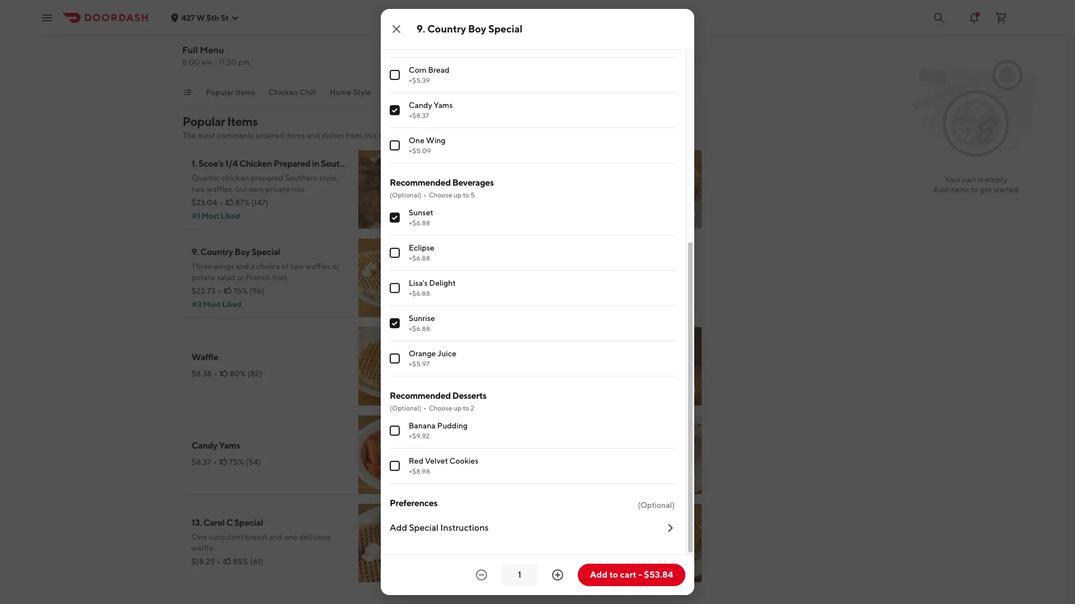 Task type: vqa. For each thing, say whether or not it's contained in the screenshot.


Task type: describe. For each thing, give the bounding box(es) containing it.
70% (47)
[[494, 375, 526, 384]]

85%
[[233, 558, 249, 567]]

decrease quantity by 1 image
[[475, 569, 488, 582]]

waffle image
[[358, 327, 438, 407]]

waffle for waffle
[[192, 352, 218, 363]]

w
[[196, 13, 205, 22]]

85% (61)
[[233, 558, 263, 567]]

yams for candy yams
[[219, 441, 240, 451]]

0 vertical spatial beverages
[[485, 88, 523, 97]]

chicken inside button
[[269, 88, 298, 97]]

2 vertical spatial (optional)
[[638, 501, 675, 510]]

home style
[[330, 88, 371, 97]]

add button for waffle
[[402, 382, 431, 400]]

recommended beverages (optional) • choose up to 5
[[390, 178, 494, 200]]

special for 9. country boy special
[[488, 23, 523, 35]]

from
[[346, 131, 362, 140]]

(optional) for recommended desserts
[[390, 404, 421, 413]]

1 vertical spatial southern
[[285, 174, 318, 183]]

$53.84
[[644, 570, 673, 581]]

sunrise
[[409, 314, 435, 323]]

desserts
[[452, 391, 486, 402]]

• for 76% (96)
[[218, 287, 221, 296]]

waffle for waffle +$8.38
[[409, 30, 433, 39]]

corn for corn bread +$5.39
[[409, 66, 427, 75]]

$6.88
[[456, 375, 476, 384]]

am
[[202, 58, 213, 67]]

one wing +$5.09
[[409, 136, 446, 155]]

add special instructions
[[390, 523, 489, 534]]

boy for 9. country boy special three wings and a choice of two waffles or potato salad or french fries
[[234, 247, 250, 258]]

+$8.37
[[409, 112, 429, 120]]

juice
[[437, 350, 456, 359]]

add button for 9. country boy special
[[402, 293, 431, 311]]

orange
[[409, 350, 436, 359]]

lisa's delight +$6.88
[[409, 279, 456, 298]]

+$8.98 inside group
[[409, 6, 430, 14]]

• for 87% (147)
[[219, 198, 223, 207]]

chicken inside 1. scoe's 1/4 chicken prepared in southern style quarter chicken prepared southern style, two waffles, our own private mix.
[[239, 158, 272, 169]]

add button for candy yams
[[402, 470, 431, 488]]

• for 85% (61)
[[217, 558, 221, 567]]

private
[[265, 185, 290, 194]]

$18.25 •
[[192, 558, 221, 567]]

and inside 9. country boy special three wings and a choice of two waffles or potato salad or french fries
[[236, 262, 249, 271]]

8:00
[[183, 58, 200, 67]]

chili
[[300, 88, 317, 97]]

banana pudding +$9.92
[[409, 422, 468, 441]]

banana
[[409, 422, 436, 431]]

sunset for sunset
[[456, 347, 483, 357]]

add button for one wing
[[667, 470, 695, 488]]

up for desserts
[[454, 404, 462, 413]]

country for 9. country boy special three wings and a choice of two waffles or potato salad or french fries
[[200, 247, 233, 258]]

eclipse +$6.88
[[409, 244, 435, 263]]

&
[[474, 175, 480, 186]]

9. country boy special dialog
[[381, 0, 694, 596]]

Item Search search field
[[541, 53, 693, 65]]

11:30
[[219, 58, 237, 67]]

breast
[[245, 533, 267, 542]]

up for beverages
[[454, 191, 462, 200]]

group inside 9. country boy special dialog
[[390, 0, 677, 164]]

0 vertical spatial or
[[332, 262, 340, 271]]

quarter
[[192, 174, 220, 183]]

and for items
[[306, 131, 320, 140]]

87% (147)
[[235, 198, 268, 207]]

condiments
[[557, 88, 600, 97]]

• inside recommended desserts (optional) • choose up to 2
[[424, 404, 427, 413]]

extra condiments
[[536, 88, 600, 97]]

full menu 8:00 am - 11:30 pm
[[183, 45, 250, 67]]

preferences
[[390, 499, 437, 509]]

special for 9. country boy special three wings and a choice of two waffles or potato salad or french fries
[[251, 247, 280, 258]]

(96)
[[249, 287, 264, 296]]

choice inside 9. country boy special three wings and a choice of two waffles or potato salad or french fries
[[256, 262, 280, 271]]

beverages button
[[485, 87, 523, 105]]

• for 70% (47)
[[479, 375, 482, 384]]

to for cart
[[971, 185, 978, 194]]

boy for 9. country boy special
[[468, 23, 486, 35]]

popular for popular items the most commonly ordered items and dishes from this store
[[183, 114, 225, 129]]

add inside your cart is empty add items to get started
[[933, 185, 949, 194]]

this
[[364, 131, 377, 140]]

popular items button
[[206, 87, 255, 105]]

$8.38 •
[[192, 370, 217, 379]]

st
[[221, 13, 229, 22]]

ordered
[[256, 131, 284, 140]]

the
[[183, 131, 196, 140]]

(82)
[[248, 370, 262, 379]]

(54)
[[246, 458, 261, 467]]

• for 75% (54)
[[213, 458, 217, 467]]

cart inside your cart is empty add items to get started
[[962, 175, 976, 184]]

9. country boy special
[[417, 23, 523, 35]]

75%
[[229, 458, 244, 467]]

sunset for sunset +$6.88
[[409, 208, 433, 217]]

most for country
[[203, 300, 221, 309]]

mac & cheese
[[456, 175, 512, 186]]

80%
[[230, 370, 246, 379]]

waffles,
[[207, 185, 234, 194]]

beverages inside recommended beverages (optional) • choose up to 5
[[452, 178, 494, 188]]

#3 most liked
[[192, 300, 241, 309]]

chicken chili button
[[269, 87, 317, 105]]

cookies
[[450, 457, 479, 466]]

house combos button
[[385, 87, 439, 105]]

mix.
[[292, 185, 306, 194]]

#3
[[192, 300, 202, 309]]

sides button
[[453, 87, 472, 105]]

5
[[471, 191, 475, 200]]

9. country boy special three wings and a choice of two waffles or potato salad or french fries
[[192, 247, 340, 282]]

items for popular items the most commonly ordered items and dishes from this store
[[227, 114, 258, 129]]

and for carol
[[269, 533, 282, 542]]

427 w 5th st button
[[170, 13, 240, 22]]

#1 most liked
[[192, 212, 240, 221]]

$8.98
[[456, 193, 476, 202]]

prepared
[[274, 158, 310, 169]]

add button for sunset
[[667, 382, 695, 400]]

full
[[183, 45, 198, 55]]

13. carol c special image
[[358, 504, 438, 584]]

country for 9. country boy special
[[427, 23, 466, 35]]

76% (96)
[[233, 287, 264, 296]]

$23.04
[[192, 198, 217, 207]]

comes with choice of chicken. $22.70
[[456, 268, 563, 290]]

add special instructions button
[[390, 514, 677, 544]]

sunset image
[[623, 327, 702, 407]]

one inside 13. carol c special one succulent breast and one delicious waffle.
[[192, 533, 207, 542]]

$22.70
[[456, 281, 481, 290]]

red velvet cookies +$8.98
[[409, 457, 479, 476]]

one for one wing
[[456, 441, 473, 451]]

extra condiments button
[[536, 87, 600, 105]]

to for desserts
[[463, 404, 469, 413]]

5th
[[206, 13, 219, 22]]

our
[[235, 185, 247, 194]]

add button for mac & cheese
[[667, 205, 695, 223]]

1. scoe's 1/4 chicken prepared in southern style image
[[358, 150, 438, 230]]

bread for corn bread +$5.39
[[428, 66, 450, 75]]

waffle +$8.38
[[409, 30, 433, 49]]

special inside button
[[409, 523, 439, 534]]

eclipse
[[409, 244, 435, 253]]

wing for one wing
[[475, 441, 497, 451]]

add button for corn bread
[[667, 559, 695, 577]]

#1
[[192, 212, 200, 221]]



Task type: locate. For each thing, give the bounding box(es) containing it.
1 recommended from the top
[[390, 178, 451, 188]]

+$6.88 down the eclipse
[[409, 254, 430, 263]]

(optional) inside recommended beverages (optional) • choose up to 5
[[390, 191, 421, 200]]

one up cookies at the left bottom of page
[[456, 441, 473, 451]]

choose for beverages
[[429, 191, 452, 200]]

waffle
[[409, 30, 433, 39], [192, 352, 218, 363]]

yams up 75%
[[219, 441, 240, 451]]

1 horizontal spatial cart
[[962, 175, 976, 184]]

$8.38
[[192, 370, 212, 379]]

+$5.97
[[409, 360, 430, 369]]

1 vertical spatial -
[[638, 570, 642, 581]]

extra
[[536, 88, 555, 97]]

+$9.92
[[409, 432, 430, 441]]

house combos
[[385, 88, 439, 97]]

scoe's
[[198, 158, 224, 169]]

1 vertical spatial (optional)
[[390, 404, 421, 413]]

+$6.88 down "lisa's"
[[409, 290, 430, 298]]

increase quantity by 1 image
[[551, 569, 564, 582]]

liked down 76%
[[222, 300, 241, 309]]

1 horizontal spatial of
[[525, 268, 532, 277]]

0 vertical spatial items
[[286, 131, 305, 140]]

open menu image
[[40, 11, 54, 24]]

liked for 1/4
[[221, 212, 240, 221]]

one inside one wing +$5.09
[[409, 136, 424, 145]]

southern up mix.
[[285, 174, 318, 183]]

2 vertical spatial and
[[269, 533, 282, 542]]

items down pm
[[236, 88, 255, 97]]

(47)
[[511, 375, 526, 384]]

• for 82% (51)
[[479, 547, 482, 556]]

0 vertical spatial candy
[[409, 101, 432, 110]]

two
[[192, 185, 205, 194], [290, 262, 304, 271]]

3 +$6.88 from the top
[[409, 290, 430, 298]]

0 vertical spatial yams
[[434, 101, 453, 110]]

+$8.98 down red
[[409, 468, 430, 476]]

• right $5.09
[[480, 458, 483, 467]]

house
[[385, 88, 408, 97]]

+$6.88 inside sunset +$6.88
[[409, 219, 430, 228]]

recommended inside recommended desserts (optional) • choose up to 2
[[390, 391, 451, 402]]

items right the ordered
[[286, 131, 305, 140]]

(optional) up sunset +$6.88
[[390, 191, 421, 200]]

two down quarter
[[192, 185, 205, 194]]

0 vertical spatial and
[[306, 131, 320, 140]]

1 vertical spatial waffle
[[192, 352, 218, 363]]

• up banana
[[424, 404, 427, 413]]

0 horizontal spatial -
[[214, 58, 218, 67]]

wing up +$5.09
[[426, 136, 446, 145]]

recommended for recommended desserts
[[390, 391, 451, 402]]

1 vertical spatial items
[[950, 185, 970, 194]]

0 vertical spatial (optional)
[[390, 191, 421, 200]]

popular up most
[[183, 114, 225, 129]]

cheese
[[482, 175, 512, 186]]

empty
[[985, 175, 1008, 184]]

to left 2
[[463, 404, 469, 413]]

two inside 1. scoe's 1/4 chicken prepared in southern style quarter chicken prepared southern style, two waffles, our own private mix.
[[192, 185, 205, 194]]

comes
[[456, 268, 481, 277]]

liked for boy
[[222, 300, 241, 309]]

items up the commonly
[[227, 114, 258, 129]]

9. up +$8.38
[[417, 23, 425, 35]]

1 up from the top
[[454, 191, 462, 200]]

0 horizontal spatial 9.
[[192, 247, 199, 258]]

1 vertical spatial two
[[290, 262, 304, 271]]

corn bread image
[[623, 504, 702, 584]]

to inside recommended beverages (optional) • choose up to 5
[[463, 191, 469, 200]]

2 +$8.98 from the top
[[409, 468, 430, 476]]

popular down 11:30
[[206, 88, 234, 97]]

+$6.88 down the sunrise
[[409, 325, 430, 333]]

0 vertical spatial wing
[[426, 136, 446, 145]]

most for scoe's
[[202, 212, 219, 221]]

one
[[284, 533, 298, 542]]

corn up $5.39
[[456, 529, 476, 540]]

candy yams image
[[358, 416, 438, 495]]

1 vertical spatial or
[[237, 273, 244, 282]]

+$8.98 up the waffle +$8.38
[[409, 6, 430, 14]]

0 vertical spatial chicken
[[269, 88, 298, 97]]

special inside 13. carol c special one succulent breast and one delicious waffle.
[[234, 518, 263, 529]]

sunrise +$6.88
[[409, 314, 435, 333]]

started
[[994, 185, 1019, 194]]

popular for popular items
[[206, 88, 234, 97]]

sunset down recommended beverages (optional) • choose up to 5
[[409, 208, 433, 217]]

popular
[[206, 88, 234, 97], [183, 114, 225, 129]]

of inside 9. country boy special three wings and a choice of two waffles or potato salad or french fries
[[282, 262, 289, 271]]

$5.39
[[456, 547, 476, 556]]

1 vertical spatial yams
[[219, 441, 240, 451]]

up inside recommended beverages (optional) • choose up to 5
[[454, 191, 462, 200]]

(optional)
[[390, 191, 421, 200], [390, 404, 421, 413], [638, 501, 675, 510]]

0 vertical spatial choose
[[429, 191, 452, 200]]

0 vertical spatial corn
[[409, 66, 427, 75]]

1 vertical spatial corn
[[456, 529, 476, 540]]

- left $53.84
[[638, 570, 642, 581]]

yams down sides
[[434, 101, 453, 110]]

instructions
[[440, 523, 489, 534]]

9. country boy special image
[[358, 239, 438, 318]]

add button for 1. scoe's 1/4 chicken prepared in southern style
[[402, 205, 431, 223]]

+$6.88 for sunrise
[[409, 325, 430, 333]]

0 vertical spatial style
[[353, 88, 371, 97]]

popular inside 'button'
[[206, 88, 234, 97]]

1 vertical spatial most
[[203, 300, 221, 309]]

(optional) down one wing image
[[638, 501, 675, 510]]

427 w 5th st
[[181, 13, 229, 22]]

items down your
[[950, 185, 970, 194]]

of up 'fries'
[[282, 262, 289, 271]]

get
[[980, 185, 992, 194]]

and inside 13. carol c special one succulent breast and one delicious waffle.
[[269, 533, 282, 542]]

0 horizontal spatial wing
[[426, 136, 446, 145]]

1 horizontal spatial items
[[950, 185, 970, 194]]

recommended inside recommended beverages (optional) • choose up to 5
[[390, 178, 451, 188]]

recommended beverages group
[[390, 177, 677, 377]]

group
[[390, 0, 677, 164]]

1 choose from the top
[[429, 191, 452, 200]]

0 vertical spatial bread
[[428, 66, 450, 75]]

choose inside recommended beverages (optional) • choose up to 5
[[429, 191, 452, 200]]

candy for candy yams
[[192, 441, 217, 451]]

13. carol c special one succulent breast and one delicious waffle.
[[192, 518, 331, 553]]

9. inside dialog
[[417, 23, 425, 35]]

0 horizontal spatial corn
[[409, 66, 427, 75]]

2 +$6.88 from the top
[[409, 254, 430, 263]]

0 vertical spatial southern
[[321, 158, 358, 169]]

recommended down +$5.09
[[390, 178, 451, 188]]

1 vertical spatial cart
[[620, 570, 637, 581]]

0 vertical spatial most
[[202, 212, 219, 221]]

0 horizontal spatial candy
[[192, 441, 217, 451]]

or
[[332, 262, 340, 271], [237, 273, 244, 282]]

style down this
[[359, 158, 379, 169]]

0 vertical spatial two
[[192, 185, 205, 194]]

one up +$5.09
[[409, 136, 424, 145]]

1 vertical spatial 9.
[[192, 247, 199, 258]]

add to cart - $53.84
[[590, 570, 673, 581]]

waffle up +$8.38
[[409, 30, 433, 39]]

None checkbox
[[390, 35, 400, 45], [390, 70, 400, 80], [390, 105, 400, 116], [390, 141, 400, 151], [390, 213, 400, 223], [390, 283, 400, 294], [390, 426, 400, 436], [390, 35, 400, 45], [390, 70, 400, 80], [390, 105, 400, 116], [390, 141, 400, 151], [390, 213, 400, 223], [390, 283, 400, 294], [390, 426, 400, 436]]

most
[[202, 212, 219, 221], [203, 300, 221, 309]]

• for 80% (82)
[[214, 370, 217, 379]]

1 horizontal spatial bread
[[477, 529, 501, 540]]

bread for corn bread
[[477, 529, 501, 540]]

up inside recommended desserts (optional) • choose up to 2
[[454, 404, 462, 413]]

0 items, open order cart image
[[995, 11, 1008, 24]]

9. for 9. country boy special
[[417, 23, 425, 35]]

• right $18.25
[[217, 558, 221, 567]]

two inside 9. country boy special three wings and a choice of two waffles or potato salad or french fries
[[290, 262, 304, 271]]

1 vertical spatial candy
[[192, 441, 217, 451]]

bread up 82%
[[477, 529, 501, 540]]

choose left $8.98
[[429, 191, 452, 200]]

style right home
[[353, 88, 371, 97]]

1 vertical spatial chicken
[[239, 158, 272, 169]]

0 vertical spatial recommended
[[390, 178, 451, 188]]

1 vertical spatial one
[[456, 441, 473, 451]]

waffle.
[[192, 544, 215, 553]]

80% (82)
[[230, 370, 262, 379]]

or right waffles
[[332, 262, 340, 271]]

to for beverages
[[463, 191, 469, 200]]

one
[[409, 136, 424, 145], [456, 441, 473, 451], [192, 533, 207, 542]]

1 vertical spatial bread
[[477, 529, 501, 540]]

red
[[409, 457, 423, 466]]

+$8.98 inside red velvet cookies +$8.98
[[409, 468, 430, 476]]

notification bell image
[[968, 11, 981, 24]]

1 vertical spatial items
[[227, 114, 258, 129]]

+$6.88 inside eclipse +$6.88
[[409, 254, 430, 263]]

+$5.39
[[409, 76, 430, 85]]

beverages up 5
[[452, 178, 494, 188]]

corn up +$5.39
[[409, 66, 427, 75]]

items
[[236, 88, 255, 97], [227, 114, 258, 129]]

to inside your cart is empty add items to get started
[[971, 185, 978, 194]]

cart left is
[[962, 175, 976, 184]]

1 horizontal spatial one
[[409, 136, 424, 145]]

items
[[286, 131, 305, 140], [950, 185, 970, 194]]

2 horizontal spatial and
[[306, 131, 320, 140]]

0 horizontal spatial or
[[237, 273, 244, 282]]

potato
[[192, 273, 215, 282]]

• right $8.38
[[214, 370, 217, 379]]

recommended desserts group
[[390, 390, 677, 485]]

1 vertical spatial +$8.98
[[409, 468, 430, 476]]

choose up the pudding
[[429, 404, 452, 413]]

• inside recommended beverages (optional) • choose up to 5
[[424, 191, 427, 200]]

country inside 9. country boy special three wings and a choice of two waffles or potato salad or french fries
[[200, 247, 233, 258]]

candy up +$8.37
[[409, 101, 432, 110]]

0 horizontal spatial yams
[[219, 441, 240, 451]]

2 vertical spatial one
[[192, 533, 207, 542]]

2 up from the top
[[454, 404, 462, 413]]

to left 5
[[463, 191, 469, 200]]

french
[[246, 273, 271, 282]]

1 horizontal spatial -
[[638, 570, 642, 581]]

None checkbox
[[390, 248, 400, 258], [390, 319, 400, 329], [390, 354, 400, 364], [390, 462, 400, 472], [390, 248, 400, 258], [390, 319, 400, 329], [390, 354, 400, 364], [390, 462, 400, 472]]

1 horizontal spatial southern
[[321, 158, 358, 169]]

most down $23.04 •
[[202, 212, 219, 221]]

candy inside the candy yams +$8.37
[[409, 101, 432, 110]]

delight
[[429, 279, 456, 288]]

0 horizontal spatial country
[[200, 247, 233, 258]]

is
[[978, 175, 983, 184]]

items for popular items
[[236, 88, 255, 97]]

0 vertical spatial -
[[214, 58, 218, 67]]

0 vertical spatial +$8.98
[[409, 6, 430, 14]]

• down waffles,
[[219, 198, 223, 207]]

(optional) for recommended beverages
[[390, 191, 421, 200]]

pm
[[239, 58, 250, 67]]

0 horizontal spatial bread
[[428, 66, 450, 75]]

1 vertical spatial country
[[200, 247, 233, 258]]

0 vertical spatial sunset
[[409, 208, 433, 217]]

• right $6.88
[[479, 375, 482, 384]]

1 horizontal spatial or
[[332, 262, 340, 271]]

1 vertical spatial wing
[[475, 441, 497, 451]]

bread inside the corn bread +$5.39
[[428, 66, 450, 75]]

427
[[181, 13, 195, 22]]

• right $5.39
[[479, 547, 482, 556]]

popular items the most commonly ordered items and dishes from this store
[[183, 114, 396, 140]]

1 horizontal spatial wing
[[475, 441, 497, 451]]

1 horizontal spatial corn
[[456, 529, 476, 540]]

1 vertical spatial choose
[[429, 404, 452, 413]]

$22.73
[[192, 287, 215, 296]]

70%
[[494, 375, 510, 384]]

0 vertical spatial 9.
[[417, 23, 425, 35]]

special inside 9. country boy special three wings and a choice of two waffles or potato salad or french fries
[[251, 247, 280, 258]]

• up #3 most liked
[[218, 287, 221, 296]]

+$6.88 up the eclipse
[[409, 219, 430, 228]]

style,
[[319, 174, 338, 183]]

1 vertical spatial up
[[454, 404, 462, 413]]

country up the wings
[[200, 247, 233, 258]]

wings
[[214, 262, 234, 271]]

cart left $53.84
[[620, 570, 637, 581]]

1 horizontal spatial boy
[[468, 23, 486, 35]]

one up "waffle."
[[192, 533, 207, 542]]

and left one
[[269, 533, 282, 542]]

or up 76%
[[237, 273, 244, 282]]

13.
[[192, 518, 202, 529]]

special for 13. carol c special one succulent breast and one delicious waffle.
[[234, 518, 263, 529]]

2 horizontal spatial one
[[456, 441, 473, 451]]

country
[[427, 23, 466, 35], [200, 247, 233, 258]]

Current quantity is 1 number field
[[508, 570, 531, 582]]

recommended for recommended beverages
[[390, 178, 451, 188]]

sunset inside recommended beverages group
[[409, 208, 433, 217]]

menu
[[200, 45, 224, 55]]

1 horizontal spatial waffle
[[409, 30, 433, 39]]

- inside button
[[638, 570, 642, 581]]

fries
[[272, 273, 288, 282]]

choice right with
[[500, 268, 523, 277]]

to inside button
[[609, 570, 618, 581]]

country inside dialog
[[427, 23, 466, 35]]

1 +$6.88 from the top
[[409, 219, 430, 228]]

1 vertical spatial style
[[359, 158, 379, 169]]

to inside recommended desserts (optional) • choose up to 2
[[463, 404, 469, 413]]

one wing
[[456, 441, 497, 451]]

wing for one wing +$5.09
[[426, 136, 446, 145]]

style inside button
[[353, 88, 371, 97]]

0 vertical spatial up
[[454, 191, 462, 200]]

a
[[251, 262, 255, 271]]

and left dishes on the top left of page
[[306, 131, 320, 140]]

lisa's
[[409, 279, 428, 288]]

wing up the $5.09 •
[[475, 441, 497, 451]]

bread up +$5.39
[[428, 66, 450, 75]]

(optional) up banana
[[390, 404, 421, 413]]

1 +$8.98 from the top
[[409, 6, 430, 14]]

1 vertical spatial liked
[[222, 300, 241, 309]]

1 vertical spatial popular
[[183, 114, 225, 129]]

0 horizontal spatial waffle
[[192, 352, 218, 363]]

1 horizontal spatial yams
[[434, 101, 453, 110]]

choose inside recommended desserts (optional) • choose up to 2
[[429, 404, 452, 413]]

waffle up $8.38 • at the bottom left of the page
[[192, 352, 218, 363]]

1 vertical spatial recommended
[[390, 391, 451, 402]]

items inside your cart is empty add items to get started
[[950, 185, 970, 194]]

sides
[[453, 88, 472, 97]]

1 horizontal spatial 9.
[[417, 23, 425, 35]]

items inside popular items the most commonly ordered items and dishes from this store
[[286, 131, 305, 140]]

choice up french
[[256, 262, 280, 271]]

choose for desserts
[[429, 404, 452, 413]]

beverages left extra
[[485, 88, 523, 97]]

orange juice +$5.97
[[409, 350, 456, 369]]

recommended up banana
[[390, 391, 451, 402]]

country up +$8.38
[[427, 23, 466, 35]]

0 vertical spatial country
[[427, 23, 466, 35]]

items inside 'button'
[[236, 88, 255, 97]]

items inside popular items the most commonly ordered items and dishes from this store
[[227, 114, 258, 129]]

chicken.
[[534, 268, 563, 277]]

1 horizontal spatial and
[[269, 533, 282, 542]]

0 horizontal spatial boy
[[234, 247, 250, 258]]

0 horizontal spatial southern
[[285, 174, 318, 183]]

home style button
[[330, 87, 371, 105]]

4 +$6.88 from the top
[[409, 325, 430, 333]]

9. inside 9. country boy special three wings and a choice of two waffles or potato salad or french fries
[[192, 247, 199, 258]]

add
[[933, 185, 949, 194], [409, 209, 424, 218], [673, 209, 689, 218], [409, 298, 424, 307], [673, 298, 689, 307], [409, 386, 424, 395], [673, 386, 689, 395], [409, 475, 424, 484], [673, 475, 689, 484], [390, 523, 407, 534], [673, 563, 689, 572], [590, 570, 608, 581]]

0 horizontal spatial one
[[192, 533, 207, 542]]

(optional) inside recommended desserts (optional) • choose up to 2
[[390, 404, 421, 413]]

$8.37
[[192, 458, 211, 467]]

up left 2
[[454, 404, 462, 413]]

mac & cheese image
[[623, 150, 702, 230]]

in
[[312, 158, 319, 169]]

to left get
[[971, 185, 978, 194]]

(61)
[[250, 558, 263, 567]]

chicken
[[221, 174, 249, 183]]

style inside 1. scoe's 1/4 chicken prepared in southern style quarter chicken prepared southern style, two waffles, our own private mix.
[[359, 158, 379, 169]]

+$6.88 for sunset
[[409, 219, 430, 228]]

wing inside one wing +$5.09
[[426, 136, 446, 145]]

waffle inside 9. country boy special dialog
[[409, 30, 433, 39]]

yams inside the candy yams +$8.37
[[434, 101, 453, 110]]

- inside "full menu 8:00 am - 11:30 pm"
[[214, 58, 218, 67]]

1 horizontal spatial sunset
[[456, 347, 483, 357]]

0 horizontal spatial and
[[236, 262, 249, 271]]

+$6.88 inside sunrise +$6.88
[[409, 325, 430, 333]]

with
[[482, 268, 498, 277]]

two left waffles
[[290, 262, 304, 271]]

corn for corn bread
[[456, 529, 476, 540]]

and left a
[[236, 262, 249, 271]]

sunset up $6.88 •
[[456, 347, 483, 357]]

+$6.88 for eclipse
[[409, 254, 430, 263]]

$5.39 •
[[456, 547, 482, 556]]

chicken up prepared
[[239, 158, 272, 169]]

1 vertical spatial sunset
[[456, 347, 483, 357]]

boy inside 9. country boy special three wings and a choice of two waffles or potato salad or french fries
[[234, 247, 250, 258]]

your cart is empty add items to get started
[[933, 175, 1019, 194]]

$8.37 •
[[192, 458, 217, 467]]

+$6.88
[[409, 219, 430, 228], [409, 254, 430, 263], [409, 290, 430, 298], [409, 325, 430, 333]]

2 recommended from the top
[[390, 391, 451, 402]]

$23.04 •
[[192, 198, 223, 207]]

southern
[[321, 158, 358, 169], [285, 174, 318, 183]]

popular inside popular items the most commonly ordered items and dishes from this store
[[183, 114, 225, 129]]

1 horizontal spatial country
[[427, 23, 466, 35]]

liked down 87%
[[221, 212, 240, 221]]

0 vertical spatial boy
[[468, 23, 486, 35]]

candy yams
[[192, 441, 240, 451]]

and inside popular items the most commonly ordered items and dishes from this store
[[306, 131, 320, 140]]

cart inside button
[[620, 570, 637, 581]]

chicken chili
[[269, 88, 317, 97]]

0 vertical spatial waffle
[[409, 30, 433, 39]]

corn inside the corn bread +$5.39
[[409, 66, 427, 75]]

0 horizontal spatial sunset
[[409, 208, 433, 217]]

to left $53.84
[[609, 570, 618, 581]]

• right the "$8.37"
[[213, 458, 217, 467]]

prepared
[[251, 174, 283, 183]]

recommended desserts (optional) • choose up to 2
[[390, 391, 486, 413]]

choice inside "comes with choice of chicken. $22.70"
[[500, 268, 523, 277]]

0 vertical spatial one
[[409, 136, 424, 145]]

9. up three
[[192, 247, 199, 258]]

up left 5
[[454, 191, 462, 200]]

1 vertical spatial beverages
[[452, 178, 494, 188]]

of left chicken. on the top of the page
[[525, 268, 532, 277]]

dishes
[[322, 131, 344, 140]]

1 vertical spatial boy
[[234, 247, 250, 258]]

0 vertical spatial items
[[236, 88, 255, 97]]

• up sunset +$6.88
[[424, 191, 427, 200]]

2 choose from the top
[[429, 404, 452, 413]]

boy inside dialog
[[468, 23, 486, 35]]

group containing waffle
[[390, 0, 677, 164]]

0 horizontal spatial items
[[286, 131, 305, 140]]

yams for candy yams +$8.37
[[434, 101, 453, 110]]

1 horizontal spatial two
[[290, 262, 304, 271]]

0 horizontal spatial choice
[[256, 262, 280, 271]]

of inside "comes with choice of chicken. $22.70"
[[525, 268, 532, 277]]

candy up $8.37 •
[[192, 441, 217, 451]]

0 horizontal spatial two
[[192, 185, 205, 194]]

1 vertical spatial and
[[236, 262, 249, 271]]

1. scoe's 1/4 chicken prepared in southern style quarter chicken prepared southern style, two waffles, our own private mix.
[[192, 158, 379, 194]]

+$6.88 inside lisa's delight +$6.88
[[409, 290, 430, 298]]

one for one wing +$5.09
[[409, 136, 424, 145]]

one wing image
[[623, 416, 702, 495]]

most down $22.73 •
[[203, 300, 221, 309]]

add inside button
[[590, 570, 608, 581]]

9. for 9. country boy special three wings and a choice of two waffles or potato salad or french fries
[[192, 247, 199, 258]]

southern up style, at the top left of the page
[[321, 158, 358, 169]]

candy for candy yams +$8.37
[[409, 101, 432, 110]]

$6.88 •
[[456, 375, 482, 384]]

1 horizontal spatial choice
[[500, 268, 523, 277]]

76%
[[233, 287, 248, 296]]

and
[[306, 131, 320, 140], [236, 262, 249, 271], [269, 533, 282, 542]]

87%
[[235, 198, 250, 207]]

0 vertical spatial liked
[[221, 212, 240, 221]]

your
[[944, 175, 961, 184]]

- right am
[[214, 58, 218, 67]]

1 horizontal spatial candy
[[409, 101, 432, 110]]

close 9. country boy special image
[[390, 22, 403, 36]]

chicken left "chili"
[[269, 88, 298, 97]]



